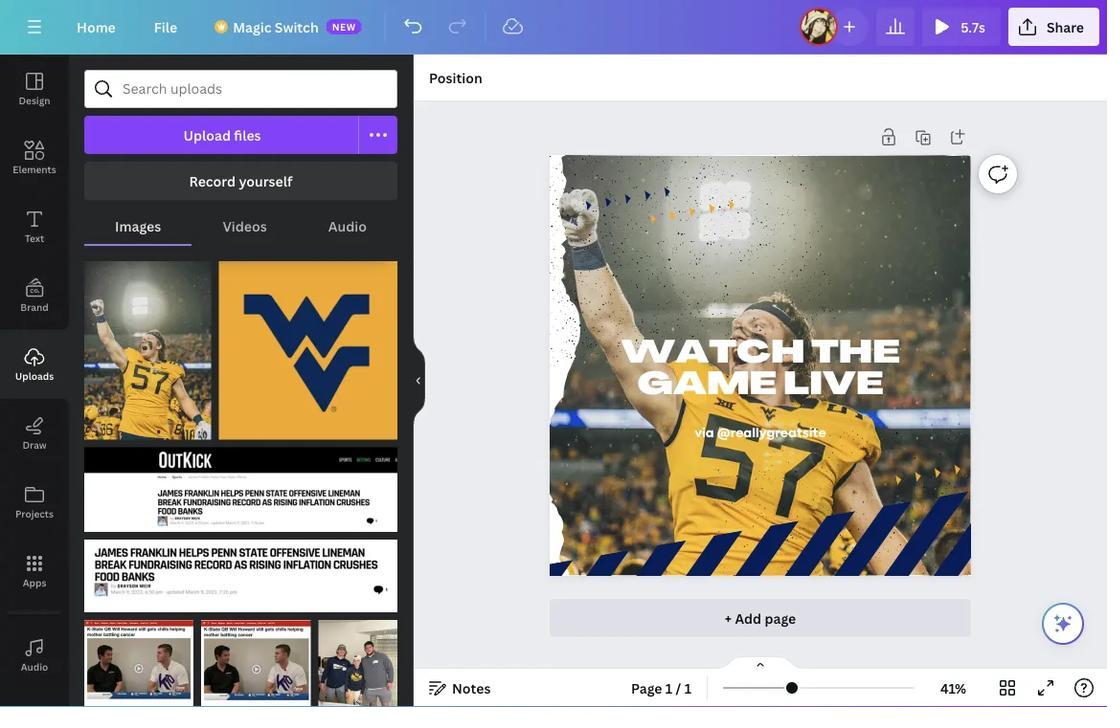 Task type: vqa. For each thing, say whether or not it's contained in the screenshot.
Practical
no



Task type: describe. For each thing, give the bounding box(es) containing it.
projects button
[[0, 468, 69, 537]]

file button
[[139, 8, 193, 46]]

apps
[[23, 577, 46, 589]]

41%
[[940, 679, 966, 698]]

uploads button
[[0, 330, 69, 399]]

elements
[[13, 163, 56, 176]]

upload
[[183, 126, 231, 144]]

new
[[332, 20, 356, 33]]

videos
[[223, 217, 267, 235]]

draw button
[[0, 399, 69, 468]]

brand
[[20, 301, 49, 314]]

draw
[[22, 439, 47, 452]]

record
[[189, 172, 236, 190]]

live
[[783, 371, 883, 402]]

magic
[[233, 18, 271, 36]]

videos image
[[0, 690, 69, 708]]

position
[[429, 68, 482, 87]]

add
[[735, 610, 761, 628]]

brand button
[[0, 261, 69, 330]]

page
[[631, 679, 662, 698]]

upload files button
[[84, 116, 359, 154]]

images
[[115, 217, 161, 235]]

share button
[[1008, 8, 1099, 46]]

home
[[77, 18, 116, 36]]

1 vertical spatial audio button
[[0, 622, 69, 690]]

design
[[19, 94, 50, 107]]

apps button
[[0, 537, 69, 606]]

file
[[154, 18, 177, 36]]

record yourself
[[189, 172, 292, 190]]

main menu bar
[[0, 0, 1107, 55]]

uploads
[[15, 370, 54, 383]]

files
[[234, 126, 261, 144]]

2 1 from the left
[[684, 679, 692, 698]]

+ add page button
[[550, 600, 971, 638]]

watch
[[621, 339, 805, 371]]

+ add page
[[725, 610, 796, 628]]

switch
[[275, 18, 319, 36]]



Task type: locate. For each thing, give the bounding box(es) containing it.
notes button
[[421, 673, 498, 704]]

page 1 / 1
[[631, 679, 692, 698]]

0 vertical spatial audio
[[328, 217, 367, 235]]

share
[[1047, 18, 1084, 36]]

videos button
[[192, 208, 298, 244]]

show pages image
[[714, 656, 806, 671]]

@reallygreatsite
[[717, 426, 826, 441]]

5.7s button
[[922, 8, 1001, 46]]

images button
[[84, 208, 192, 244]]

audio button
[[298, 208, 397, 244], [0, 622, 69, 690]]

watch the game live
[[621, 339, 900, 402]]

record yourself button
[[84, 162, 397, 200]]

yourself
[[239, 172, 292, 190]]

0 horizontal spatial audio button
[[0, 622, 69, 690]]

text
[[25, 232, 44, 245]]

text button
[[0, 192, 69, 261]]

1 1 from the left
[[665, 679, 673, 698]]

audio
[[328, 217, 367, 235], [21, 661, 48, 674]]

design button
[[0, 55, 69, 124]]

hide image
[[413, 335, 425, 427]]

5.7s
[[961, 18, 985, 36]]

canva assistant image
[[1052, 613, 1075, 636]]

0 vertical spatial audio button
[[298, 208, 397, 244]]

page
[[765, 610, 796, 628]]

1 left /
[[665, 679, 673, 698]]

side panel tab list
[[0, 55, 69, 708]]

the
[[811, 339, 900, 371]]

Search uploads search field
[[123, 71, 385, 107]]

1 horizontal spatial audio
[[328, 217, 367, 235]]

+
[[725, 610, 732, 628]]

0 horizontal spatial 1
[[665, 679, 673, 698]]

upload files
[[183, 126, 261, 144]]

projects
[[15, 508, 54, 520]]

position button
[[421, 62, 490, 93]]

1 right /
[[684, 679, 692, 698]]

game
[[637, 371, 777, 402]]

0 horizontal spatial audio
[[21, 661, 48, 674]]

1 horizontal spatial audio button
[[298, 208, 397, 244]]

1
[[665, 679, 673, 698], [684, 679, 692, 698]]

magic switch
[[233, 18, 319, 36]]

home link
[[61, 8, 131, 46]]

41% button
[[922, 673, 984, 704]]

1 vertical spatial audio
[[21, 661, 48, 674]]

audio inside side panel tab list
[[21, 661, 48, 674]]

notes
[[452, 679, 491, 698]]

1 horizontal spatial 1
[[684, 679, 692, 698]]

/
[[676, 679, 681, 698]]

group
[[84, 250, 211, 440], [219, 250, 397, 440], [84, 436, 397, 532], [84, 529, 397, 613], [84, 609, 193, 708], [201, 609, 311, 708], [318, 609, 397, 708]]

via @reallygreatsite
[[695, 426, 826, 441]]

via
[[695, 426, 714, 441]]

elements button
[[0, 124, 69, 192]]



